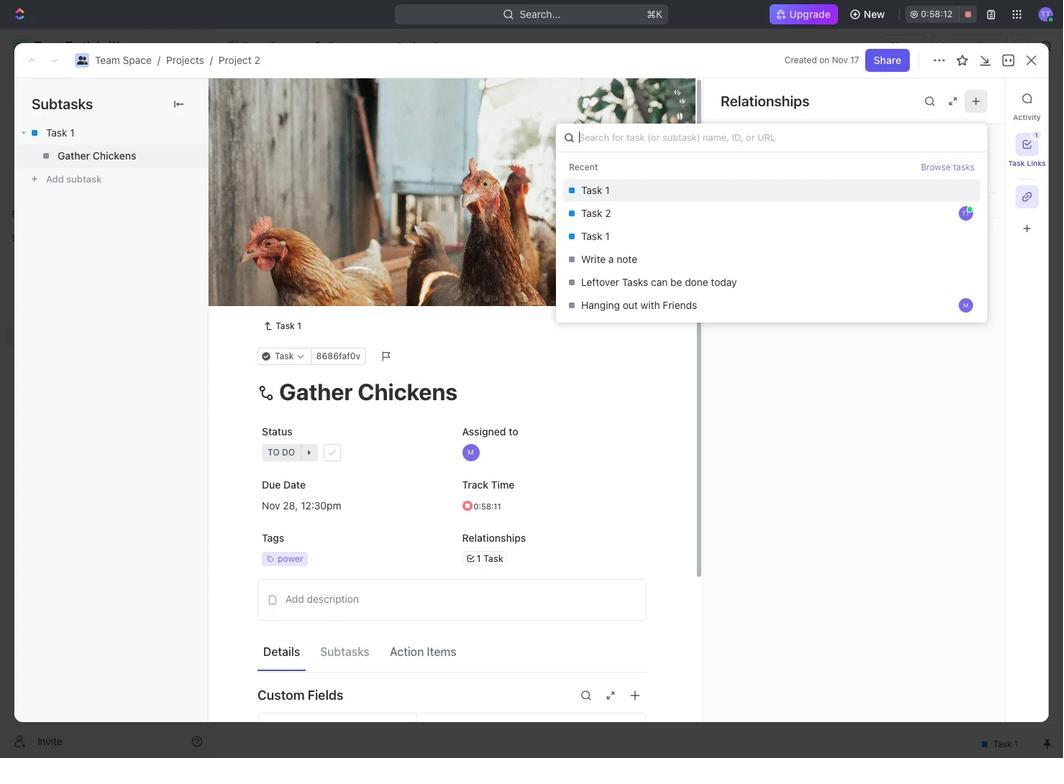 Task type: describe. For each thing, give the bounding box(es) containing it.
task 1 down progress
[[290, 250, 319, 262]]

0:58:12 button
[[906, 6, 977, 23]]

today
[[711, 276, 737, 289]]

leftover tasks can be done today
[[581, 276, 737, 289]]

progress
[[278, 203, 325, 214]]

can
[[651, 276, 668, 289]]

1 button inside task sidebar navigation tab list
[[1016, 131, 1041, 156]]

assigned
[[462, 425, 506, 438]]

1 horizontal spatial team space link
[[224, 37, 302, 55]]

0 vertical spatial task 2
[[581, 207, 611, 219]]

hide
[[747, 168, 766, 179]]

1 button for 1
[[322, 249, 342, 263]]

browse
[[921, 162, 951, 173]]

write a note
[[581, 253, 637, 266]]

be
[[671, 276, 682, 289]]

add task for rightmost add task button
[[959, 92, 1003, 104]]

gather
[[58, 150, 90, 162]]

home
[[35, 75, 62, 87]]

2 horizontal spatial add task button
[[951, 87, 1011, 110]]

favorites button
[[6, 206, 55, 223]]

correct typos
[[765, 201, 827, 212]]

a
[[609, 253, 614, 266]]

Search for task (or subtask) name, ID, or URL text field
[[556, 124, 988, 152]]

custom
[[258, 688, 305, 704]]

8686faf0v
[[316, 351, 360, 361]]

customize button
[[922, 129, 996, 149]]

upgrade
[[790, 8, 831, 20]]

list link
[[320, 129, 340, 149]]

and
[[334, 722, 351, 734]]

gantt
[[489, 133, 515, 145]]

created on nov 17
[[785, 55, 859, 65]]

0 vertical spatial project
[[397, 40, 431, 52]]

0 horizontal spatial user group image
[[77, 56, 87, 65]]

friends
[[663, 299, 697, 312]]

chickens
[[93, 150, 136, 162]]

1 horizontal spatial add task
[[386, 203, 425, 214]]

1 button for 2
[[323, 274, 343, 288]]

subtasks button
[[314, 640, 375, 665]]

action
[[390, 646, 424, 659]]

0 vertical spatial task 1 link
[[14, 122, 208, 145]]

search...
[[520, 8, 561, 20]]

1 task
[[477, 552, 503, 564]]

0 horizontal spatial add task button
[[283, 298, 338, 315]]

add description
[[286, 594, 359, 606]]

board link
[[265, 129, 297, 149]]

1 vertical spatial to
[[509, 425, 518, 438]]

space for team space
[[269, 40, 298, 52]]

calendar
[[367, 133, 410, 145]]

list
[[323, 133, 340, 145]]

share for "share" button underneath the new
[[890, 40, 917, 52]]

favorites
[[12, 209, 49, 219]]

task sidebar content section
[[703, 78, 1063, 723]]

custom fields
[[258, 688, 343, 704]]

add up the 'do'
[[290, 300, 308, 312]]

Search tasks... text field
[[884, 163, 1028, 185]]

correct typos link
[[747, 194, 862, 219]]

1 inside task sidebar navigation tab list
[[1035, 132, 1038, 139]]

activity
[[1013, 113, 1041, 122]]

space for team space / projects / project 2
[[123, 54, 152, 66]]

track time
[[462, 479, 515, 491]]

date
[[283, 479, 306, 491]]

new
[[864, 8, 885, 20]]

leftover
[[581, 276, 619, 289]]

1 horizontal spatial projects link
[[311, 37, 370, 55]]

hanging
[[581, 299, 620, 312]]

dashboards
[[35, 148, 90, 160]]

⌘k
[[647, 8, 663, 20]]

automations
[[940, 40, 1000, 52]]

do
[[281, 340, 294, 351]]

to do
[[267, 340, 294, 351]]

0 horizontal spatial projects link
[[166, 54, 204, 66]]

correct
[[765, 201, 799, 212]]

8686faf0v button
[[310, 348, 366, 365]]

team for team space / projects / project 2
[[95, 54, 120, 66]]

share for "share" button right of '17'
[[874, 54, 901, 66]]

assignees button
[[582, 165, 649, 183]]

1 inside linked 1
[[776, 144, 781, 156]]

answers
[[354, 722, 393, 734]]

details button
[[258, 640, 306, 665]]

upgrade link
[[769, 4, 838, 24]]

write
[[581, 253, 606, 266]]

tasks
[[622, 276, 648, 289]]

linked 1
[[735, 144, 781, 157]]

0 horizontal spatial project 2 link
[[219, 54, 260, 66]]

inbox link
[[6, 94, 209, 117]]

2 vertical spatial project
[[250, 86, 314, 109]]

‎task
[[581, 230, 602, 242]]

task inside task sidebar navigation tab list
[[1008, 159, 1025, 168]]

action items button
[[384, 640, 462, 665]]

time
[[491, 479, 515, 491]]

tasks
[[953, 162, 975, 173]]

action items
[[390, 646, 457, 659]]



Task type: vqa. For each thing, say whether or not it's contained in the screenshot.
Project
yes



Task type: locate. For each thing, give the bounding box(es) containing it.
tags
[[262, 532, 284, 544]]

add description button
[[263, 589, 642, 612]]

add task button up the 'do'
[[283, 298, 338, 315]]

dashboards link
[[6, 143, 209, 166]]

task 1 up 'dashboards'
[[46, 127, 75, 139]]

subtasks
[[32, 96, 93, 112], [320, 646, 370, 659]]

status
[[262, 425, 293, 438]]

0 vertical spatial user group image
[[229, 42, 238, 50]]

0 vertical spatial space
[[269, 40, 298, 52]]

project
[[397, 40, 431, 52], [219, 54, 252, 66], [250, 86, 314, 109]]

2 vertical spatial add task button
[[283, 298, 338, 315]]

1 vertical spatial task 1 link
[[258, 318, 307, 335]]

customize
[[941, 133, 991, 145]]

add left description on the bottom left of the page
[[286, 594, 304, 606]]

task 1 up the 'do'
[[276, 320, 301, 331]]

hide button
[[741, 165, 772, 183]]

0 horizontal spatial add task
[[290, 300, 332, 312]]

0 horizontal spatial task 2
[[290, 275, 321, 287]]

share
[[890, 40, 917, 52], [874, 54, 901, 66]]

task 1 link up chickens
[[14, 122, 208, 145]]

due date
[[262, 479, 306, 491]]

1 vertical spatial subtasks
[[320, 646, 370, 659]]

task 1 link
[[14, 122, 208, 145], [258, 318, 307, 335]]

0 vertical spatial project 2
[[397, 40, 439, 52]]

spaces
[[12, 233, 42, 244]]

add task down 'calendar'
[[386, 203, 425, 214]]

team space link
[[224, 37, 302, 55], [95, 54, 152, 66]]

description
[[307, 594, 359, 606]]

track
[[462, 479, 489, 491]]

links
[[1027, 159, 1046, 168]]

subtasks up fields
[[320, 646, 370, 659]]

1 horizontal spatial add task button
[[369, 200, 430, 217]]

user group image
[[15, 282, 26, 291]]

table
[[436, 133, 462, 145]]

to left the 'do'
[[267, 340, 279, 351]]

1 horizontal spatial user group image
[[229, 42, 238, 50]]

typos
[[802, 201, 827, 212]]

1 horizontal spatial relationships
[[721, 92, 810, 109]]

docs link
[[6, 119, 209, 142]]

0 vertical spatial share
[[890, 40, 917, 52]]

new button
[[844, 3, 894, 26]]

details
[[263, 646, 300, 659]]

team space
[[242, 40, 298, 52]]

1 vertical spatial 1 button
[[322, 249, 342, 263]]

share button down the new
[[881, 35, 926, 58]]

1 horizontal spatial to
[[509, 425, 518, 438]]

1 vertical spatial project 2
[[250, 86, 335, 109]]

team space / projects / project 2
[[95, 54, 260, 66]]

assignees
[[600, 168, 642, 179]]

linked
[[735, 144, 771, 157]]

1
[[70, 127, 75, 139], [1035, 132, 1038, 139], [776, 144, 781, 156], [605, 184, 610, 196], [605, 230, 610, 242], [314, 250, 319, 262], [336, 250, 340, 261], [337, 276, 341, 286], [297, 320, 301, 331], [477, 552, 481, 564]]

tree inside sidebar navigation
[[6, 250, 209, 445]]

add task button down calendar link
[[369, 200, 430, 217]]

to right assigned
[[509, 425, 518, 438]]

0 vertical spatial team
[[242, 40, 267, 52]]

1 horizontal spatial subtasks
[[320, 646, 370, 659]]

1 horizontal spatial project 2 link
[[379, 37, 443, 55]]

in
[[267, 203, 276, 214]]

1 horizontal spatial space
[[269, 40, 298, 52]]

1 vertical spatial team
[[95, 54, 120, 66]]

1 vertical spatial add task
[[386, 203, 425, 214]]

1 button
[[1016, 131, 1041, 156], [322, 249, 342, 263], [323, 274, 343, 288]]

add task up the 'do'
[[290, 300, 332, 312]]

task 1
[[46, 127, 75, 139], [581, 184, 610, 196], [290, 250, 319, 262], [276, 320, 301, 331]]

invite
[[37, 736, 62, 748]]

task
[[981, 92, 1003, 104], [46, 127, 67, 139], [1008, 159, 1025, 168], [581, 184, 602, 196], [405, 203, 425, 214], [581, 207, 602, 219], [290, 250, 312, 262], [290, 275, 312, 287], [311, 300, 332, 312], [276, 320, 295, 331], [483, 552, 503, 564]]

browse tasks
[[921, 162, 975, 173]]

name
[[721, 176, 744, 187]]

custom fields button
[[258, 679, 647, 713]]

add task
[[959, 92, 1003, 104], [386, 203, 425, 214], [290, 300, 332, 312]]

0 horizontal spatial relationships
[[462, 532, 526, 544]]

0 horizontal spatial team space link
[[95, 54, 152, 66]]

0 vertical spatial add task
[[959, 92, 1003, 104]]

questions and answers
[[284, 722, 393, 734]]

subtasks down home
[[32, 96, 93, 112]]

table link
[[434, 129, 462, 149]]

0 vertical spatial projects
[[329, 40, 367, 52]]

relationships up search for task (or subtask) name, id, or url text field
[[721, 92, 810, 109]]

recent
[[569, 162, 598, 173]]

2 vertical spatial add task
[[290, 300, 332, 312]]

nov
[[832, 55, 848, 65]]

task 2
[[581, 207, 611, 219], [290, 275, 321, 287]]

subtasks inside button
[[320, 646, 370, 659]]

automations button
[[933, 35, 1007, 57]]

user group image left team space
[[229, 42, 238, 50]]

2 horizontal spatial add task
[[959, 92, 1003, 104]]

0 vertical spatial subtasks
[[32, 96, 93, 112]]

1 vertical spatial user group image
[[77, 56, 87, 65]]

add task for left add task button
[[290, 300, 332, 312]]

0 horizontal spatial task 1 link
[[14, 122, 208, 145]]

share down new button
[[890, 40, 917, 52]]

in progress
[[267, 203, 325, 214]]

1 horizontal spatial project 2
[[397, 40, 439, 52]]

‎task 1
[[581, 230, 610, 242]]

note
[[617, 253, 637, 266]]

docs
[[35, 124, 58, 136]]

1 horizontal spatial projects
[[329, 40, 367, 52]]

questions
[[284, 722, 331, 734]]

add task button up customize
[[951, 87, 1011, 110]]

team for team space
[[242, 40, 267, 52]]

tt
[[962, 210, 970, 217]]

gather chickens
[[58, 150, 136, 162]]

0:58:12
[[921, 9, 953, 19]]

task sidebar navigation tab list
[[1008, 87, 1046, 240]]

gantt link
[[486, 129, 515, 149]]

add task button
[[951, 87, 1011, 110], [369, 200, 430, 217], [283, 298, 338, 315]]

0 vertical spatial 1 button
[[1016, 131, 1041, 156]]

inbox
[[35, 99, 60, 111]]

17
[[850, 55, 859, 65]]

1 vertical spatial task 2
[[290, 275, 321, 287]]

relationships up the 1 task
[[462, 532, 526, 544]]

out
[[623, 299, 638, 312]]

sidebar navigation
[[0, 29, 215, 759]]

gather chickens link
[[14, 145, 208, 168]]

1 vertical spatial space
[[123, 54, 152, 66]]

assigned to
[[462, 425, 518, 438]]

team
[[242, 40, 267, 52], [95, 54, 120, 66]]

fields
[[308, 688, 343, 704]]

0 horizontal spatial subtasks
[[32, 96, 93, 112]]

done
[[685, 276, 708, 289]]

1 vertical spatial add task button
[[369, 200, 430, 217]]

relationships
[[721, 92, 810, 109], [462, 532, 526, 544]]

Edit task name text field
[[258, 378, 647, 405]]

0 horizontal spatial projects
[[166, 54, 204, 66]]

share right '17'
[[874, 54, 901, 66]]

2 vertical spatial 1 button
[[323, 274, 343, 288]]

0 horizontal spatial to
[[267, 340, 279, 351]]

0 horizontal spatial space
[[123, 54, 152, 66]]

calendar link
[[364, 129, 410, 149]]

0 horizontal spatial team
[[95, 54, 120, 66]]

1 horizontal spatial task 2
[[581, 207, 611, 219]]

0 vertical spatial add task button
[[951, 87, 1011, 110]]

user group image up home link in the left of the page
[[77, 56, 87, 65]]

0 vertical spatial to
[[267, 340, 279, 351]]

1 horizontal spatial team
[[242, 40, 267, 52]]

tree
[[6, 250, 209, 445]]

2
[[433, 40, 439, 52], [254, 54, 260, 66], [319, 86, 331, 109], [342, 203, 347, 214], [605, 207, 611, 219], [314, 275, 321, 287], [311, 340, 316, 351]]

on
[[819, 55, 830, 65]]

task 1 link up to do on the top
[[258, 318, 307, 335]]

1 vertical spatial relationships
[[462, 532, 526, 544]]

relationships inside 'task sidebar content' section
[[721, 92, 810, 109]]

to
[[267, 340, 279, 351], [509, 425, 518, 438]]

hanging out with friends
[[581, 299, 697, 312]]

0 vertical spatial relationships
[[721, 92, 810, 109]]

0 horizontal spatial project 2
[[250, 86, 335, 109]]

1 vertical spatial share
[[874, 54, 901, 66]]

projects link
[[311, 37, 370, 55], [166, 54, 204, 66]]

add down calendar link
[[386, 203, 403, 214]]

task 2 up the 'do'
[[290, 275, 321, 287]]

1 vertical spatial project
[[219, 54, 252, 66]]

task links
[[1008, 159, 1046, 168]]

created
[[785, 55, 817, 65]]

1 horizontal spatial task 1 link
[[258, 318, 307, 335]]

user group image
[[229, 42, 238, 50], [77, 56, 87, 65]]

with
[[641, 299, 660, 312]]

task 1 down assignees button
[[581, 184, 610, 196]]

1 vertical spatial projects
[[166, 54, 204, 66]]

add task up customize
[[959, 92, 1003, 104]]

add up customize
[[959, 92, 978, 104]]

task 2 up ‎task 1
[[581, 207, 611, 219]]

share button right '17'
[[865, 49, 910, 72]]



